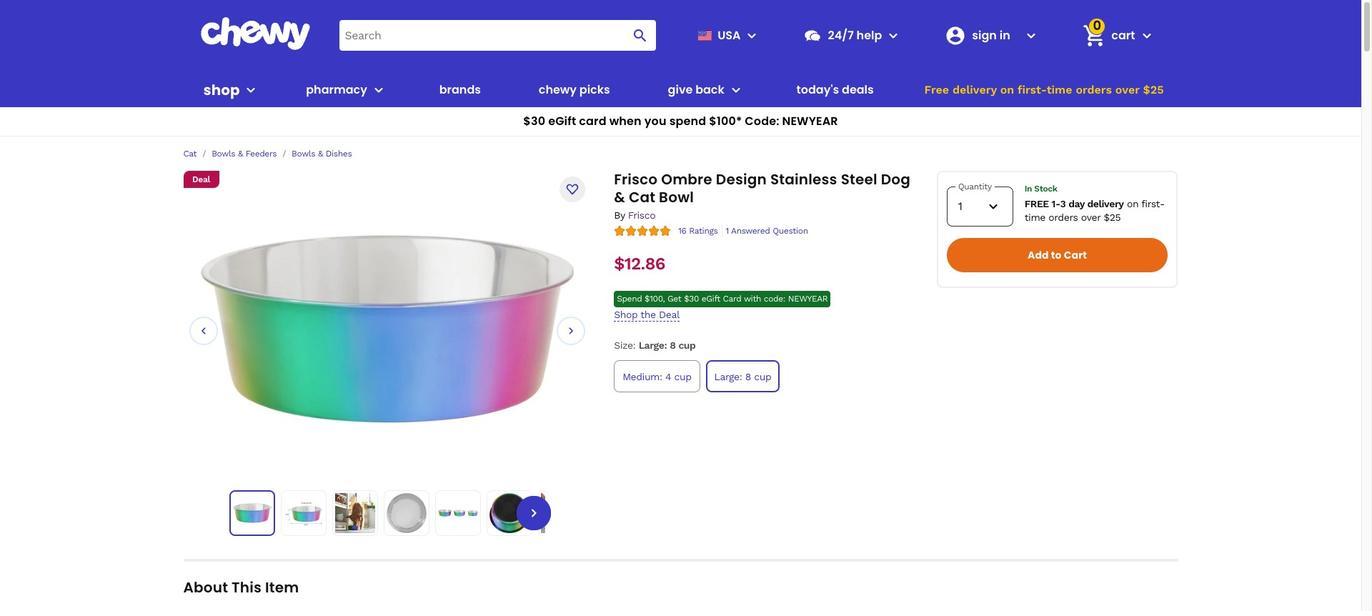 Task type: vqa. For each thing, say whether or not it's contained in the screenshot.
2nd enter from the top
no



Task type: locate. For each thing, give the bounding box(es) containing it.
bowls left dishes
[[292, 148, 315, 158]]

$30
[[523, 113, 546, 129], [684, 294, 699, 304]]

cat up frisco link
[[629, 187, 656, 207]]

bowls inside bowls & dishes link
[[292, 148, 315, 158]]

frisco ombre rainbow design stainless steel dog & cat bowl, 8 cups slide 1 of 8 image
[[201, 235, 574, 423], [233, 494, 271, 533]]

0 vertical spatial newyear
[[782, 113, 838, 129]]

on
[[1001, 83, 1015, 97], [1127, 198, 1139, 210]]

1 vertical spatial delivery
[[1088, 198, 1124, 210]]

$12.86
[[614, 254, 665, 274]]

egift
[[548, 113, 576, 129], [702, 294, 720, 304]]

cup
[[679, 340, 696, 351], [675, 371, 692, 382], [754, 371, 772, 382]]

0 vertical spatial $30
[[523, 113, 546, 129]]

0 horizontal spatial first-
[[1018, 83, 1047, 97]]

1 horizontal spatial first-
[[1142, 198, 1165, 210]]

pharmacy menu image
[[370, 81, 387, 99]]

1 vertical spatial time
[[1025, 211, 1046, 223]]

1 horizontal spatial egift
[[702, 294, 720, 304]]

$100*
[[709, 113, 742, 129]]

today's deals link
[[791, 73, 880, 107]]

group containing medium: 4 cup
[[611, 358, 917, 395]]

feeders
[[246, 148, 277, 158]]

orders down items image at right top
[[1076, 83, 1112, 97]]

newyear inside spend $100, get $30 egift card with code: newyear shop the deal
[[788, 294, 828, 304]]

1 horizontal spatial deal
[[659, 309, 680, 320]]

16 ratings
[[679, 226, 718, 236]]

menu image
[[243, 81, 260, 99]]

add
[[1028, 248, 1049, 262]]

usa button
[[692, 18, 761, 53]]

& up 'by'
[[614, 187, 625, 207]]

$30 down chewy
[[523, 113, 546, 129]]

1 horizontal spatial &
[[318, 148, 323, 158]]

dog
[[881, 169, 911, 189]]

1 vertical spatial cat
[[629, 187, 656, 207]]

shop
[[614, 309, 638, 320]]

1 horizontal spatial $30
[[684, 294, 699, 304]]

on right the day
[[1127, 198, 1139, 210]]

1 horizontal spatial bowls
[[292, 148, 315, 158]]

16
[[679, 226, 687, 236]]

8 inside large: 8 cup button
[[745, 371, 751, 382]]

in
[[1000, 27, 1011, 43], [1025, 184, 1032, 194]]

in right the sign on the top
[[1000, 27, 1011, 43]]

by
[[614, 209, 625, 221]]

& inside bowls & feeders link
[[238, 148, 243, 158]]

& inside bowls & dishes link
[[318, 148, 323, 158]]

newyear
[[782, 113, 838, 129], [788, 294, 828, 304]]

large: right the :
[[639, 340, 667, 351]]

0 horizontal spatial large:
[[639, 340, 667, 351]]

0 horizontal spatial $25
[[1104, 211, 1121, 223]]

0 horizontal spatial over
[[1081, 211, 1101, 223]]

24/7 help
[[828, 27, 882, 43]]

newyear right code:
[[788, 294, 828, 304]]

sign in
[[972, 27, 1011, 43]]

1 bowls from the left
[[212, 148, 235, 158]]

0 vertical spatial 8
[[670, 340, 676, 351]]

deal down cat link
[[192, 174, 210, 184]]

shop
[[203, 80, 240, 100]]

over down cart
[[1116, 83, 1140, 97]]

account menu image
[[1023, 27, 1040, 44]]

0 vertical spatial on
[[1001, 83, 1015, 97]]

medium: 4 cup
[[623, 371, 692, 382]]

&
[[238, 148, 243, 158], [318, 148, 323, 158], [614, 187, 625, 207]]

1 horizontal spatial cat
[[629, 187, 656, 207]]

1 horizontal spatial $25
[[1143, 83, 1164, 97]]

site banner
[[0, 0, 1362, 137]]

1 vertical spatial 8
[[745, 371, 751, 382]]

large: 8 cup
[[715, 371, 772, 382]]

in up free
[[1025, 184, 1032, 194]]

about
[[183, 578, 228, 598]]

time
[[1047, 83, 1073, 97], [1025, 211, 1046, 223]]

0 vertical spatial time
[[1047, 83, 1073, 97]]

1 vertical spatial over
[[1081, 211, 1101, 223]]

over inside on first- time orders over $25
[[1081, 211, 1101, 223]]

1 horizontal spatial in
[[1025, 184, 1032, 194]]

0 vertical spatial frisco ombre rainbow design stainless steel dog & cat bowl, 8 cups slide 1 of 8 image
[[201, 235, 574, 423]]

1 vertical spatial egift
[[702, 294, 720, 304]]

0 horizontal spatial $30
[[523, 113, 546, 129]]

0 vertical spatial first-
[[1018, 83, 1047, 97]]

bowls & feeders
[[212, 148, 277, 158]]

1 horizontal spatial 8
[[745, 371, 751, 382]]

chewy support image
[[804, 26, 822, 45]]

$25 down free 1-3 day delivery
[[1104, 211, 1121, 223]]

0 vertical spatial frisco
[[614, 169, 658, 189]]

orders inside on first- time orders over $25
[[1049, 211, 1078, 223]]

0 vertical spatial over
[[1116, 83, 1140, 97]]

$25 down cart menu image
[[1143, 83, 1164, 97]]

newyear down 'today's'
[[782, 113, 838, 129]]

0 vertical spatial delivery
[[953, 83, 997, 97]]

cat
[[183, 148, 197, 158], [629, 187, 656, 207]]

1 horizontal spatial over
[[1116, 83, 1140, 97]]

& for dishes
[[318, 148, 323, 158]]

orders down 3
[[1049, 211, 1078, 223]]

$25
[[1143, 83, 1164, 97], [1104, 211, 1121, 223]]

answered
[[731, 226, 770, 236]]

on inside button
[[1001, 83, 1015, 97]]

0 horizontal spatial on
[[1001, 83, 1015, 97]]

orders inside button
[[1076, 83, 1112, 97]]

deal inside spend $100, get $30 egift card with code: newyear shop the deal
[[659, 309, 680, 320]]

to
[[1051, 248, 1062, 262]]

1 vertical spatial $25
[[1104, 211, 1121, 223]]

0 horizontal spatial delivery
[[953, 83, 997, 97]]

delivery
[[953, 83, 997, 97], [1088, 198, 1124, 210]]

medium: 4 cup button
[[614, 360, 700, 393]]

cup inside button
[[675, 371, 692, 382]]

help menu image
[[885, 27, 902, 44]]

1 vertical spatial on
[[1127, 198, 1139, 210]]

0 horizontal spatial egift
[[548, 113, 576, 129]]

sign
[[972, 27, 997, 43]]

bowls inside bowls & feeders link
[[212, 148, 235, 158]]

0 horizontal spatial 8
[[670, 340, 676, 351]]

group
[[611, 358, 917, 395]]

1 vertical spatial in
[[1025, 184, 1032, 194]]

free delivery on first-time orders over $25 button
[[920, 73, 1168, 107]]

0 vertical spatial large:
[[639, 340, 667, 351]]

1 vertical spatial large:
[[715, 371, 742, 382]]

0 horizontal spatial in
[[1000, 27, 1011, 43]]

0 vertical spatial deal
[[192, 174, 210, 184]]

sign in link
[[940, 18, 1020, 53]]

delivery right the day
[[1088, 198, 1124, 210]]

0 vertical spatial $25
[[1143, 83, 1164, 97]]

newyear for spend $100, get $30 egift card with code: newyear shop the deal
[[788, 294, 828, 304]]

in stock
[[1025, 184, 1058, 194]]

1 vertical spatial newyear
[[788, 294, 828, 304]]

1 vertical spatial orders
[[1049, 211, 1078, 223]]

on down sign in
[[1001, 83, 1015, 97]]

frisco up by frisco
[[614, 169, 658, 189]]

0 horizontal spatial cat
[[183, 148, 197, 158]]

first-
[[1018, 83, 1047, 97], [1142, 198, 1165, 210]]

brands
[[439, 81, 481, 98]]

1 vertical spatial first-
[[1142, 198, 1165, 210]]

0 vertical spatial orders
[[1076, 83, 1112, 97]]

over
[[1116, 83, 1140, 97], [1081, 211, 1101, 223]]

pharmacy link
[[300, 73, 367, 107]]

list
[[229, 490, 584, 536]]

card
[[723, 294, 742, 304]]

1 answered question button
[[722, 225, 808, 237]]

1 horizontal spatial large:
[[715, 371, 742, 382]]

frisco ombre rainbow design stainless steel dog & cat bowl, 8 cups slide 1 of 8 image inside the carousel-slider region
[[201, 235, 574, 423]]

free delivery on first-time orders over $25
[[925, 83, 1164, 97]]

1 vertical spatial deal
[[659, 309, 680, 320]]

frisco right 'by'
[[628, 209, 656, 221]]

frisco
[[614, 169, 658, 189], [628, 209, 656, 221]]

0 vertical spatial egift
[[548, 113, 576, 129]]

with
[[744, 294, 761, 304]]

back
[[696, 81, 725, 98]]

over down the day
[[1081, 211, 1101, 223]]

$30 right get on the top
[[684, 294, 699, 304]]

& for feeders
[[238, 148, 243, 158]]

large: right 4
[[715, 371, 742, 382]]

time inside on first- time orders over $25
[[1025, 211, 1046, 223]]

bowls & dishes link
[[292, 148, 352, 159]]

1 vertical spatial $30
[[684, 294, 699, 304]]

0 horizontal spatial bowls
[[212, 148, 235, 158]]

about this item
[[183, 578, 299, 598]]

cat left bowls & feeders
[[183, 148, 197, 158]]

cup for large: 8 cup
[[754, 371, 772, 382]]

2 bowls from the left
[[292, 148, 315, 158]]

$100,
[[645, 294, 665, 304]]

0 horizontal spatial &
[[238, 148, 243, 158]]

orders
[[1076, 83, 1112, 97], [1049, 211, 1078, 223]]

1 horizontal spatial time
[[1047, 83, 1073, 97]]

shop the deal button
[[614, 308, 680, 322]]

over inside button
[[1116, 83, 1140, 97]]

frisco ombre design stainless steel dog & cat bowl
[[614, 169, 911, 207]]

steel
[[841, 169, 878, 189]]

picks
[[580, 81, 610, 98]]

delivery right free
[[953, 83, 997, 97]]

1-
[[1052, 198, 1060, 210]]

8
[[670, 340, 676, 351], [745, 371, 751, 382]]

on inside on first- time orders over $25
[[1127, 198, 1139, 210]]

& left feeders
[[238, 148, 243, 158]]

3
[[1060, 198, 1066, 210]]

cup inside button
[[754, 371, 772, 382]]

2 horizontal spatial &
[[614, 187, 625, 207]]

deal down get on the top
[[659, 309, 680, 320]]

4
[[666, 371, 671, 382]]

& left dishes
[[318, 148, 323, 158]]

large:
[[639, 340, 667, 351], [715, 371, 742, 382]]

spend
[[617, 294, 642, 304]]

bowls right cat link
[[212, 148, 235, 158]]

0 vertical spatial in
[[1000, 27, 1011, 43]]

give back
[[668, 81, 725, 98]]

bowl
[[659, 187, 694, 207]]

0 horizontal spatial time
[[1025, 211, 1046, 223]]

spend
[[670, 113, 707, 129]]

frisco ombre rainbow design stainless steel dog & cat bowl, 8 cups slide 3 of 8 image
[[335, 493, 375, 533]]

bowls for bowls & feeders
[[212, 148, 235, 158]]

egift inside spend $100, get $30 egift card with code: newyear shop the deal
[[702, 294, 720, 304]]

free
[[925, 83, 949, 97]]

& inside the frisco ombre design stainless steel dog & cat bowl
[[614, 187, 625, 207]]

carousel-slider region
[[189, 188, 586, 473]]

newyear inside site banner
[[782, 113, 838, 129]]

1 horizontal spatial on
[[1127, 198, 1139, 210]]

cat inside the frisco ombre design stainless steel dog & cat bowl
[[629, 187, 656, 207]]



Task type: describe. For each thing, give the bounding box(es) containing it.
item
[[265, 578, 299, 598]]

1
[[726, 226, 729, 236]]

by frisco
[[614, 209, 656, 221]]

chewy home image
[[200, 17, 311, 50]]

today's
[[797, 81, 839, 98]]

cup for medium: 4 cup
[[675, 371, 692, 382]]

when
[[610, 113, 642, 129]]

frisco link
[[628, 209, 656, 221]]

shop button
[[203, 73, 260, 107]]

cart
[[1064, 248, 1087, 262]]

:
[[633, 340, 636, 351]]

egift inside site banner
[[548, 113, 576, 129]]

size
[[614, 340, 633, 351]]

$25 inside free delivery on first-time orders over $25 button
[[1143, 83, 1164, 97]]

0
[[1093, 17, 1102, 34]]

$30 inside spend $100, get $30 egift card with code: newyear shop the deal
[[684, 294, 699, 304]]

frisco ombre rainbow design stainless steel dog & cat bowl, 8 cups slide 7 of 8 image
[[541, 493, 581, 533]]

cart
[[1112, 27, 1136, 43]]

large: 8 cup button
[[706, 360, 780, 393]]

cart menu image
[[1138, 27, 1156, 44]]

Search text field
[[339, 20, 657, 51]]

newyear for $30 egift card when you spend $100* code: newyear
[[782, 113, 838, 129]]

1 answered question
[[726, 226, 808, 236]]

code:
[[764, 294, 786, 304]]

design
[[716, 169, 767, 189]]

1 vertical spatial frisco ombre rainbow design stainless steel dog & cat bowl, 8 cups slide 1 of 8 image
[[233, 494, 271, 533]]

1 horizontal spatial delivery
[[1088, 198, 1124, 210]]

Product search field
[[339, 20, 657, 51]]

submit search image
[[632, 27, 649, 44]]

add to cart button
[[947, 238, 1168, 272]]

get
[[668, 294, 682, 304]]

this
[[232, 578, 262, 598]]

question
[[773, 226, 808, 236]]

give back link
[[662, 73, 725, 107]]

bowls & feeders link
[[212, 148, 277, 159]]

today's deals
[[797, 81, 874, 98]]

cat link
[[183, 148, 197, 159]]

$30 egift card when you spend $100* code: newyear
[[523, 113, 838, 129]]

frisco ombre rainbow design stainless steel dog & cat bowl, 8 cups slide 6 of 8 image
[[489, 493, 529, 533]]

bowls for bowls & dishes
[[292, 148, 315, 158]]

on first- time orders over $25
[[1025, 198, 1165, 223]]

you
[[645, 113, 667, 129]]

first- inside button
[[1018, 83, 1047, 97]]

items image
[[1082, 23, 1107, 48]]

brands link
[[434, 73, 487, 107]]

stock
[[1035, 184, 1058, 194]]

frisco inside the frisco ombre design stainless steel dog & cat bowl
[[614, 169, 658, 189]]

ombre
[[661, 169, 713, 189]]

0 horizontal spatial deal
[[192, 174, 210, 184]]

time inside button
[[1047, 83, 1073, 97]]

chewy
[[539, 81, 577, 98]]

pharmacy
[[306, 81, 367, 98]]

chewy picks link
[[533, 73, 616, 107]]

bowls & dishes
[[292, 148, 352, 158]]

stainless
[[771, 169, 838, 189]]

spend $100, get $30 egift card with code: newyear shop the deal
[[614, 294, 828, 320]]

usa
[[718, 27, 741, 43]]

$12.86 text field
[[614, 254, 665, 274]]

free
[[1025, 198, 1049, 210]]

day
[[1069, 198, 1085, 210]]

frisco ombre rainbow design stainless steel dog & cat bowl, 8 cups slide 2 of 8 image
[[283, 493, 323, 533]]

first- inside on first- time orders over $25
[[1142, 198, 1165, 210]]

ratings
[[689, 226, 718, 236]]

1 vertical spatial frisco
[[628, 209, 656, 221]]

chewy picks
[[539, 81, 610, 98]]

menu image
[[744, 27, 761, 44]]

give back menu image
[[728, 81, 745, 99]]

24/7
[[828, 27, 854, 43]]

24/7 help link
[[798, 18, 882, 53]]

dishes
[[326, 148, 352, 158]]

frisco ombre rainbow design stainless steel dog & cat bowl, 8 cups slide 5 of 8 image
[[438, 493, 478, 533]]

$30 inside site banner
[[523, 113, 546, 129]]

medium:
[[623, 371, 662, 382]]

large: inside button
[[715, 371, 742, 382]]

help
[[857, 27, 882, 43]]

free 1-3 day delivery
[[1025, 198, 1124, 210]]

$25 inside on first- time orders over $25
[[1104, 211, 1121, 223]]

delivery inside button
[[953, 83, 997, 97]]

the
[[641, 309, 656, 320]]

deals
[[842, 81, 874, 98]]

in inside site banner
[[1000, 27, 1011, 43]]

frisco ombre rainbow design stainless steel dog & cat bowl, 8 cups slide 4 of 8 image
[[386, 493, 426, 533]]

0 vertical spatial cat
[[183, 148, 197, 158]]

card
[[579, 113, 607, 129]]

size : large: 8 cup
[[614, 340, 696, 351]]

add to cart
[[1028, 248, 1087, 262]]

16 ratings button
[[679, 225, 718, 237]]

code:
[[745, 113, 780, 129]]

give
[[668, 81, 693, 98]]



